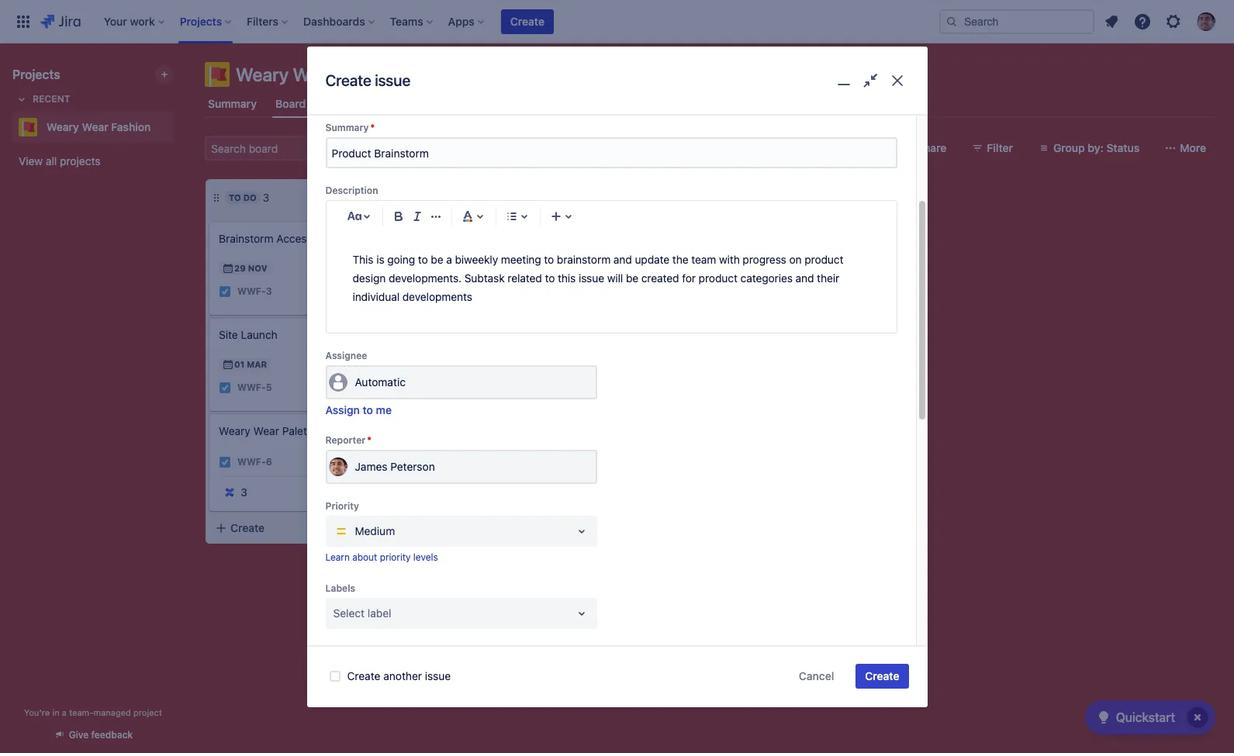 Task type: vqa. For each thing, say whether or not it's contained in the screenshot.
Select from this list of Atlassian products used by your organization. The addition of any new licenses may affect billing.{br}If you're not an admin, your product requests will be sent to one for approval.{br}Access to these products will not be automatically granted for future members added to this team. image
no



Task type: describe. For each thing, give the bounding box(es) containing it.
automatic image
[[329, 373, 347, 392]]

1 vertical spatial be
[[626, 272, 639, 285]]

give feedback
[[69, 729, 133, 741]]

going
[[387, 253, 415, 266]]

0 vertical spatial product
[[805, 253, 844, 266]]

select label
[[333, 607, 392, 620]]

wwf-2 link
[[456, 446, 491, 460]]

this
[[558, 272, 576, 285]]

5
[[266, 382, 272, 394]]

additions
[[320, 424, 367, 438]]

collapse recent projects image
[[12, 90, 31, 109]]

done 0
[[667, 191, 705, 204]]

cancel
[[799, 670, 834, 683]]

1 horizontal spatial fashion
[[340, 64, 404, 85]]

is
[[376, 253, 385, 266]]

the inside this is going to be a biweekly meeting to brainstorm and update the team with progress on product design developments. subtask related to this issue will be created for product categories and their individual developments
[[673, 253, 689, 266]]

due date
[[326, 645, 366, 657]]

01 mar
[[234, 359, 267, 369]]

meeting
[[501, 253, 541, 266]]

wwf- for site launch
[[237, 382, 266, 394]]

projects
[[60, 154, 100, 168]]

silos
[[554, 372, 578, 385]]

more formatting image
[[426, 207, 445, 226]]

levels
[[413, 552, 438, 564]]

1 horizontal spatial 2
[[514, 191, 520, 204]]

task image for product listing design silos
[[438, 447, 450, 459]]

biweekly
[[455, 253, 498, 266]]

launch
[[241, 328, 278, 341]]

a inside this is going to be a biweekly meeting to brainstorm and update the team with progress on product design developments. subtask related to this issue will be created for product categories and their individual developments
[[446, 253, 452, 266]]

create banner
[[0, 0, 1234, 43]]

team-
[[69, 708, 93, 718]]

0 horizontal spatial the
[[475, 232, 491, 245]]

create issue dialog
[[307, 47, 928, 753]]

create issue
[[326, 72, 411, 90]]

learn about priority levels link
[[326, 552, 438, 564]]

in
[[448, 192, 457, 203]]

will
[[607, 272, 623, 285]]

wwf-5
[[237, 382, 272, 394]]

medium image
[[386, 456, 399, 469]]

check image
[[1095, 708, 1113, 727]]

italic ⌘i image
[[408, 207, 426, 226]]

0 vertical spatial weary wear fashion
[[236, 64, 404, 85]]

highest image for brainstorm accessories
[[365, 286, 377, 298]]

developments.
[[389, 272, 462, 285]]

exit full screen image
[[860, 70, 882, 92]]

due
[[326, 645, 344, 657]]

weary up board
[[236, 64, 289, 85]]

progress
[[459, 192, 507, 203]]

create inside primary element
[[510, 14, 545, 28]]

29 nov
[[234, 263, 267, 273]]

Labels text field
[[333, 606, 336, 621]]

james peterson image for wwf-3
[[382, 282, 400, 301]]

their
[[817, 272, 840, 285]]

view
[[19, 154, 43, 168]]

task image for wwf-5
[[219, 382, 231, 394]]

managed
[[93, 708, 131, 718]]

0 horizontal spatial and
[[614, 253, 632, 266]]

brainstorm
[[557, 253, 611, 266]]

task image for brainstorm accessories
[[219, 286, 231, 298]]

site
[[558, 232, 576, 245]]

1 vertical spatial create button
[[206, 514, 415, 542]]

to do 3
[[229, 191, 270, 204]]

learn
[[326, 552, 350, 564]]

james
[[355, 460, 388, 474]]

weary wear fashion link
[[12, 112, 168, 143]]

in progress 2
[[448, 191, 520, 204]]

wear inside weary wear fashion link
[[82, 120, 108, 133]]

individual
[[353, 290, 400, 304]]

open image for labels
[[572, 604, 591, 623]]

design
[[353, 272, 386, 285]]

about
[[352, 552, 377, 564]]

another
[[383, 670, 422, 683]]

summary *
[[326, 122, 375, 134]]

Search board text field
[[206, 137, 324, 159]]

29 november 2023 image
[[222, 262, 234, 275]]

1 vertical spatial design
[[516, 372, 551, 385]]

1 vertical spatial 2
[[485, 447, 491, 459]]

subtask
[[465, 272, 505, 285]]

1 horizontal spatial and
[[796, 272, 814, 285]]

dismiss quickstart image
[[1186, 705, 1210, 730]]

1
[[485, 329, 489, 341]]

site launch
[[219, 328, 278, 341]]

in
[[52, 708, 60, 718]]

Description - Main content area, start typing to enter text. text field
[[353, 251, 870, 307]]

wwf- down weary wear palette additions
[[237, 457, 266, 468]]

me
[[376, 404, 392, 417]]

0 horizontal spatial james peterson image
[[329, 458, 347, 477]]

create button inside dialog
[[856, 664, 909, 689]]

listing
[[480, 372, 513, 385]]

product
[[438, 372, 477, 385]]

progress
[[743, 253, 787, 266]]

quickstart
[[1116, 711, 1176, 725]]

tab list containing board
[[196, 90, 1225, 118]]

give
[[69, 729, 89, 741]]

0 horizontal spatial design
[[438, 232, 472, 245]]

wwf-1
[[456, 329, 489, 341]]

wwf-3 link
[[237, 285, 272, 298]]

cancel button
[[790, 664, 844, 689]]

1 vertical spatial 3
[[266, 286, 272, 298]]

wwf-3
[[237, 286, 272, 298]]

categories
[[741, 272, 793, 285]]

automatic
[[355, 376, 406, 389]]

peterson
[[391, 460, 435, 474]]

wwf-1 link
[[456, 329, 489, 342]]

01
[[234, 359, 245, 369]]

create button inside primary element
[[501, 9, 554, 34]]

site
[[219, 328, 238, 341]]

nov
[[248, 263, 267, 273]]

task image for wwf-1
[[438, 329, 450, 341]]

highest image for product listing design silos
[[583, 447, 596, 459]]

01 march 2024 image
[[222, 358, 234, 371]]

quickstart button
[[1085, 701, 1216, 735]]

* for summary *
[[371, 122, 375, 134]]

priority
[[380, 552, 411, 564]]

view all projects
[[19, 154, 100, 168]]

view all projects link
[[12, 147, 174, 175]]

issue inside this is going to be a biweekly meeting to brainstorm and update the team with progress on product design developments. subtask related to this issue will be created for product categories and their individual developments
[[579, 272, 604, 285]]

reporter *
[[326, 435, 372, 446]]

weary down lists image
[[494, 232, 526, 245]]

james peterson image for wwf-5
[[382, 379, 400, 397]]



Task type: locate. For each thing, give the bounding box(es) containing it.
wwf- down 29 nov
[[237, 286, 266, 298]]

open image for priority
[[572, 522, 591, 541]]

1 vertical spatial highest image
[[583, 447, 596, 459]]

minimize image
[[833, 70, 855, 92]]

29 left nov at the left top
[[234, 263, 246, 273]]

2 vertical spatial issue
[[425, 670, 451, 683]]

wear up board
[[293, 64, 336, 85]]

be up developments.
[[431, 253, 443, 266]]

give feedback button
[[44, 722, 142, 748]]

weary up wwf-6
[[219, 424, 251, 438]]

1 open image from the top
[[572, 522, 591, 541]]

to right meeting
[[544, 253, 554, 266]]

0 vertical spatial create button
[[501, 9, 554, 34]]

wwf- down product
[[456, 447, 485, 459]]

summary inside create issue dialog
[[326, 122, 369, 134]]

summary down the create issue
[[326, 122, 369, 134]]

james peterson image for wwf-1
[[601, 326, 619, 345]]

2 vertical spatial create button
[[856, 664, 909, 689]]

1 vertical spatial 29
[[453, 306, 465, 317]]

learn about priority levels
[[326, 552, 438, 564]]

task image left wwf-2 link
[[438, 447, 450, 459]]

1 horizontal spatial issue
[[425, 670, 451, 683]]

0 horizontal spatial create button
[[206, 514, 415, 542]]

and down on
[[796, 272, 814, 285]]

related
[[508, 272, 542, 285]]

1 vertical spatial open image
[[572, 604, 591, 623]]

weary wear fashion up board
[[236, 64, 404, 85]]

1 horizontal spatial be
[[626, 272, 639, 285]]

0 vertical spatial the
[[475, 232, 491, 245]]

1 vertical spatial summary
[[326, 122, 369, 134]]

0 vertical spatial highest image
[[365, 286, 377, 298]]

add people image
[[399, 139, 417, 158]]

james peterson image
[[365, 136, 390, 161], [382, 282, 400, 301], [601, 326, 619, 345], [382, 379, 400, 397]]

assign to me button
[[326, 403, 392, 418]]

with
[[719, 253, 740, 266]]

lists image
[[502, 207, 521, 226]]

task image
[[219, 286, 231, 298], [438, 447, 450, 459], [219, 456, 231, 469]]

2 down listing
[[485, 447, 491, 459]]

0 horizontal spatial highest image
[[365, 382, 377, 394]]

mar
[[247, 359, 267, 369]]

29 for 29 nov
[[234, 263, 246, 273]]

0 vertical spatial 29
[[234, 263, 246, 273]]

date
[[346, 645, 366, 657]]

wwf-2
[[456, 447, 491, 459]]

None text field
[[327, 139, 896, 167]]

summary for summary
[[208, 97, 257, 110]]

james peterson image down description - main content area, start typing to enter text. text field
[[601, 326, 619, 345]]

0 horizontal spatial issue
[[375, 72, 411, 90]]

reporter
[[326, 435, 366, 446]]

1 vertical spatial and
[[796, 272, 814, 285]]

3
[[263, 191, 270, 204], [266, 286, 272, 298]]

highest image
[[365, 286, 377, 298], [583, 447, 596, 459]]

1 vertical spatial weary wear fashion
[[47, 120, 151, 133]]

* down the create issue
[[371, 122, 375, 134]]

fashion up summary *
[[340, 64, 404, 85]]

summary
[[208, 97, 257, 110], [326, 122, 369, 134]]

1 horizontal spatial highest image
[[583, 329, 596, 341]]

issue down brainstorm
[[579, 272, 604, 285]]

select
[[333, 607, 365, 620]]

and
[[614, 253, 632, 266], [796, 272, 814, 285]]

1 vertical spatial issue
[[579, 272, 604, 285]]

task image down 01 march 2024 image
[[219, 382, 231, 394]]

29 feb
[[453, 306, 483, 317]]

product up their at top right
[[805, 253, 844, 266]]

wwf- down 29 feb
[[456, 329, 485, 341]]

fashion
[[340, 64, 404, 85], [111, 120, 151, 133]]

* right reporter
[[367, 435, 372, 446]]

1 horizontal spatial product
[[805, 253, 844, 266]]

a
[[446, 253, 452, 266], [62, 708, 67, 718]]

on
[[790, 253, 802, 266]]

0 horizontal spatial highest image
[[365, 286, 377, 298]]

0 horizontal spatial be
[[431, 253, 443, 266]]

0 vertical spatial highest image
[[583, 329, 596, 341]]

1 vertical spatial a
[[62, 708, 67, 718]]

product listing design silos
[[438, 372, 578, 385]]

1 horizontal spatial highest image
[[583, 447, 596, 459]]

0 horizontal spatial task image
[[219, 382, 231, 394]]

james peterson image down going
[[382, 282, 400, 301]]

0 vertical spatial summary
[[208, 97, 257, 110]]

Search field
[[940, 9, 1095, 34]]

0 vertical spatial a
[[446, 253, 452, 266]]

highest image for wwf-1
[[583, 329, 596, 341]]

jira image
[[40, 12, 81, 31], [40, 12, 81, 31]]

james peterson
[[355, 460, 435, 474]]

weary down recent
[[47, 120, 79, 133]]

james peterson image
[[601, 444, 619, 462], [329, 458, 347, 477]]

to
[[418, 253, 428, 266], [544, 253, 554, 266], [545, 272, 555, 285], [363, 404, 373, 417]]

product down with
[[699, 272, 738, 285]]

wwf-
[[237, 286, 266, 298], [456, 329, 485, 341], [237, 382, 266, 394], [456, 447, 485, 459], [237, 457, 266, 468]]

wwf-5 link
[[237, 381, 272, 395]]

0
[[698, 191, 705, 204]]

a right in
[[62, 708, 67, 718]]

1 vertical spatial task image
[[219, 382, 231, 394]]

1 vertical spatial fashion
[[111, 120, 151, 133]]

priority
[[326, 501, 359, 512]]

1 horizontal spatial 29
[[453, 306, 465, 317]]

project
[[133, 708, 162, 718]]

the up biweekly
[[475, 232, 491, 245]]

0 horizontal spatial product
[[699, 272, 738, 285]]

design down more formatting icon
[[438, 232, 472, 245]]

01 march 2024 image
[[222, 358, 234, 371]]

team
[[692, 253, 716, 266]]

0 vertical spatial issue
[[375, 72, 411, 90]]

feedback
[[91, 729, 133, 741]]

29 november 2023 image
[[222, 262, 234, 275]]

1 vertical spatial *
[[367, 435, 372, 446]]

create
[[510, 14, 545, 28], [326, 72, 371, 90], [230, 521, 265, 535], [347, 670, 381, 683], [865, 670, 900, 683]]

text styles image
[[345, 207, 364, 226]]

to inside button
[[363, 404, 373, 417]]

created
[[642, 272, 679, 285]]

highest image
[[583, 329, 596, 341], [365, 382, 377, 394]]

developments
[[403, 290, 472, 304]]

wwf- for brainstorm accessories
[[237, 286, 266, 298]]

1 horizontal spatial weary wear fashion
[[236, 64, 404, 85]]

0 vertical spatial and
[[614, 253, 632, 266]]

highest image down this is going to be a biweekly meeting to brainstorm and update the team with progress on product design developments. subtask related to this issue will be created for product categories and their individual developments
[[583, 329, 596, 341]]

be
[[431, 253, 443, 266], [626, 272, 639, 285]]

2
[[514, 191, 520, 204], [485, 447, 491, 459]]

james peterson image up me
[[382, 379, 400, 397]]

the up for
[[673, 253, 689, 266]]

2 open image from the top
[[572, 604, 591, 623]]

1 horizontal spatial task image
[[438, 329, 450, 341]]

3 right do
[[263, 191, 270, 204]]

accessories
[[276, 232, 337, 245]]

wwf- inside 'link'
[[237, 382, 266, 394]]

0 horizontal spatial summary
[[208, 97, 257, 110]]

and up the will
[[614, 253, 632, 266]]

weary wear fashion up view all projects link
[[47, 120, 151, 133]]

0 horizontal spatial weary wear fashion
[[47, 120, 151, 133]]

0 horizontal spatial 2
[[485, 447, 491, 459]]

board
[[275, 97, 306, 110]]

james peterson image left add people image
[[365, 136, 390, 161]]

label
[[368, 607, 392, 620]]

create column image
[[868, 185, 887, 204]]

0 vertical spatial be
[[431, 253, 443, 266]]

palette
[[282, 424, 317, 438]]

0 vertical spatial *
[[371, 122, 375, 134]]

wwf-6
[[237, 457, 272, 468]]

you're
[[24, 708, 50, 718]]

0 vertical spatial design
[[438, 232, 472, 245]]

assign
[[326, 404, 360, 417]]

fashion up view all projects link
[[111, 120, 151, 133]]

3 down nov at the left top
[[266, 286, 272, 298]]

product
[[805, 253, 844, 266], [699, 272, 738, 285]]

be right the will
[[626, 272, 639, 285]]

0 vertical spatial open image
[[572, 522, 591, 541]]

2 horizontal spatial create button
[[856, 664, 909, 689]]

0 vertical spatial task image
[[438, 329, 450, 341]]

weary wear palette additions
[[219, 424, 367, 438]]

open image
[[572, 522, 591, 541], [572, 604, 591, 623]]

0 vertical spatial 2
[[514, 191, 520, 204]]

1 horizontal spatial the
[[673, 253, 689, 266]]

summary inside tab list
[[208, 97, 257, 110]]

1 horizontal spatial design
[[516, 372, 551, 385]]

fashion inside weary wear fashion link
[[111, 120, 151, 133]]

1 vertical spatial highest image
[[365, 382, 377, 394]]

summary for summary *
[[326, 122, 369, 134]]

to up developments.
[[418, 253, 428, 266]]

1 horizontal spatial a
[[446, 253, 452, 266]]

1 vertical spatial the
[[673, 253, 689, 266]]

2 up lists image
[[514, 191, 520, 204]]

summary up search board text box
[[208, 97, 257, 110]]

29
[[234, 263, 246, 273], [453, 306, 465, 317]]

the
[[475, 232, 491, 245], [673, 253, 689, 266]]

issue up summary *
[[375, 72, 411, 90]]

design left silos
[[516, 372, 551, 385]]

0 horizontal spatial 29
[[234, 263, 246, 273]]

0 horizontal spatial a
[[62, 708, 67, 718]]

issue right another
[[425, 670, 451, 683]]

1 horizontal spatial james peterson image
[[601, 444, 619, 462]]

design
[[438, 232, 472, 245], [516, 372, 551, 385]]

wwf- down the 01 mar
[[237, 382, 266, 394]]

2 horizontal spatial issue
[[579, 272, 604, 285]]

wear up view all projects link
[[82, 120, 108, 133]]

0 vertical spatial fashion
[[340, 64, 404, 85]]

1 horizontal spatial create button
[[501, 9, 554, 34]]

to
[[229, 192, 241, 203]]

to left me
[[363, 404, 373, 417]]

0 horizontal spatial fashion
[[111, 120, 151, 133]]

task image left wwf-6 link
[[219, 456, 231, 469]]

* for reporter *
[[367, 435, 372, 446]]

done
[[667, 192, 692, 203]]

to left the this
[[545, 272, 555, 285]]

update
[[635, 253, 670, 266]]

assign to me
[[326, 404, 392, 417]]

description
[[326, 185, 378, 197]]

task image left wwf-1 link
[[438, 329, 450, 341]]

wear left site
[[529, 232, 555, 245]]

1 vertical spatial product
[[699, 272, 738, 285]]

6
[[266, 457, 272, 468]]

discard & close image
[[887, 70, 909, 92]]

search image
[[946, 15, 958, 28]]

recent
[[33, 93, 70, 105]]

task image down 29 november 2023 icon
[[219, 286, 231, 298]]

task image
[[438, 329, 450, 341], [219, 382, 231, 394]]

bold ⌘b image
[[389, 207, 408, 226]]

highest image for wwf-5
[[365, 382, 377, 394]]

tab list
[[196, 90, 1225, 118]]

29 for 29 feb
[[453, 306, 465, 317]]

1 horizontal spatial summary
[[326, 122, 369, 134]]

wwf-6 link
[[237, 456, 272, 469]]

create another issue
[[347, 670, 451, 683]]

medium
[[355, 525, 395, 538]]

a left biweekly
[[446, 253, 452, 266]]

0 vertical spatial 3
[[263, 191, 270, 204]]

primary element
[[9, 0, 940, 43]]

wwf- for product listing design silos
[[456, 447, 485, 459]]

assignee
[[326, 350, 367, 362]]

this is going to be a biweekly meeting to brainstorm and update the team with progress on product design developments. subtask related to this issue will be created for product categories and their individual developments
[[353, 253, 847, 304]]

29 left feb
[[453, 306, 465, 317]]

all
[[46, 154, 57, 168]]

projects
[[12, 68, 60, 81]]

wear up 6
[[253, 424, 279, 438]]

you're in a team-managed project
[[24, 708, 162, 718]]

highest image up assign to me
[[365, 382, 377, 394]]

brainstorm accessories
[[219, 232, 337, 245]]



